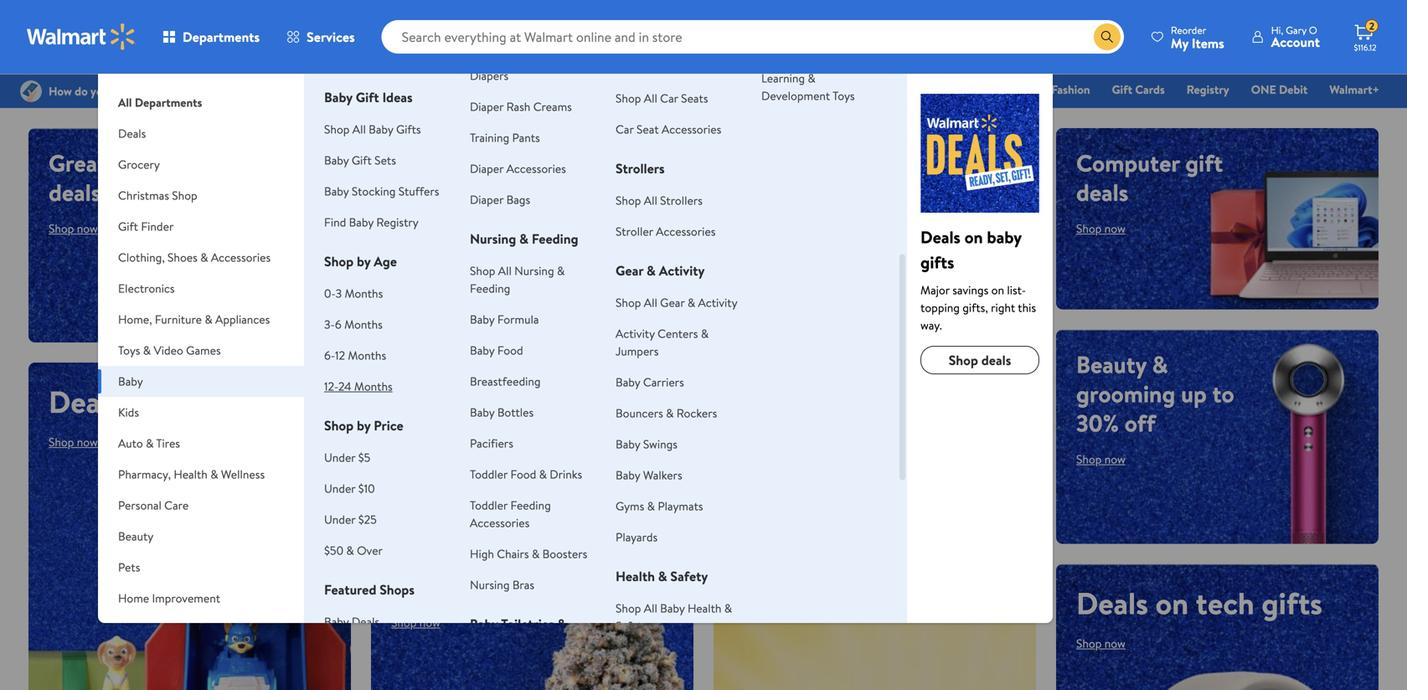 Task type: describe. For each thing, give the bounding box(es) containing it.
now for yep, new deals!
[[448, 452, 475, 473]]

deals for deals on toy gifts
[[49, 381, 121, 423]]

all for strollers
[[644, 192, 657, 209]]

shop now for up to 30% off seasonal decor
[[391, 615, 441, 631]]

baby for baby carriers
[[616, 374, 640, 390]]

auto
[[118, 435, 143, 452]]

shop all link
[[734, 594, 773, 610]]

walmart+
[[1330, 81, 1380, 98]]

high chairs & boosters link
[[470, 546, 588, 562]]

baby for baby formula
[[470, 311, 495, 328]]

bouncers & rockers
[[616, 405, 717, 421]]

65%
[[815, 540, 868, 582]]

gift finder for gift finder dropdown button
[[118, 218, 174, 235]]

rockers
[[677, 405, 717, 421]]

baby swings
[[616, 436, 678, 452]]

baby left gifts on the top
[[369, 121, 393, 137]]

1 horizontal spatial gear
[[660, 294, 685, 311]]

1 vertical spatial activity
[[698, 294, 738, 311]]

feeding inside toddler feeding accessories
[[511, 497, 551, 514]]

home link
[[991, 80, 1037, 98]]

safety inside shop all baby health & safety
[[616, 618, 648, 634]]

pacifiers link
[[470, 435, 513, 452]]

garden
[[158, 621, 195, 638]]

baby for baby stocking stuffers
[[324, 183, 349, 199]]

shop inside "link"
[[805, 81, 831, 98]]

$10
[[358, 480, 375, 497]]

shop now link for deals on toy gifts
[[49, 434, 98, 450]]

shop all car seats link
[[616, 90, 708, 106]]

toddler for toddler feeding accessories
[[470, 497, 508, 514]]

baby bottles link
[[470, 404, 534, 421]]

toddler feeding accessories
[[470, 497, 551, 531]]

furniture
[[155, 311, 202, 328]]

featured shops
[[324, 581, 415, 599]]

2
[[1370, 19, 1375, 33]]

christmas for christmas shop dropdown button
[[118, 187, 169, 204]]

accessories down gift finder "link"
[[662, 121, 722, 137]]

months for 6-12 months
[[348, 347, 386, 364]]

on for deals on baby gifts major savings on list- topping gifts, right this way.
[[965, 225, 983, 249]]

home for home
[[999, 81, 1030, 98]]

on for deals on tech gifts
[[1156, 582, 1189, 624]]

deals for deals dropdown button
[[118, 125, 146, 142]]

kids
[[118, 404, 139, 421]]

departments inside popup button
[[183, 28, 260, 46]]

& left rockers
[[666, 405, 674, 421]]

0 horizontal spatial gear
[[616, 261, 644, 280]]

o
[[1309, 23, 1318, 37]]

baby toiletries & health care
[[470, 615, 567, 653]]

months for 3-6 months
[[344, 316, 383, 333]]

shop now for great home deals
[[49, 220, 98, 237]]

& right shoes
[[200, 249, 208, 266]]

by for age
[[357, 252, 371, 271]]

baby walkers
[[616, 467, 682, 483]]

shop now link for beauty & grooming up to 30% off
[[1077, 451, 1126, 468]]

electronics for electronics link
[[853, 81, 910, 98]]

clothing,
[[118, 249, 165, 266]]

stroller accessories link
[[616, 223, 716, 240]]

all for nursing & feeding
[[498, 263, 512, 279]]

auto & tires
[[118, 435, 180, 452]]

seasonal
[[391, 570, 477, 603]]

creams
[[533, 98, 572, 115]]

drinks
[[550, 466, 582, 483]]

& up shop all baby health & safety
[[658, 567, 667, 586]]

months for 12-24 months
[[354, 378, 393, 395]]

shop all car seats
[[616, 90, 708, 106]]

reorder my items
[[1171, 23, 1225, 52]]

under $10
[[324, 480, 375, 497]]

baby gift sets
[[324, 152, 396, 168]]

nursing inside shop all nursing & feeding
[[515, 263, 554, 279]]

stroller
[[616, 223, 653, 240]]

toddler food & drinks
[[470, 466, 582, 483]]

gifts for deals on tech gifts
[[1262, 582, 1323, 624]]

seat
[[637, 121, 659, 137]]

centers
[[658, 325, 698, 342]]

shop now for deals on toy gifts
[[49, 434, 98, 450]]

under $25 link
[[324, 511, 377, 528]]

1 horizontal spatial safety
[[671, 567, 708, 586]]

12-24 months link
[[324, 378, 393, 395]]

baby swings link
[[616, 436, 678, 452]]

gift finder link
[[665, 80, 737, 98]]

now for deals on toy gifts
[[77, 434, 98, 450]]

shop now link for up to 30% off seasonal decor
[[391, 615, 441, 631]]

gift cards link
[[1105, 80, 1173, 98]]

find baby registry link
[[324, 214, 419, 230]]

patio & garden button
[[98, 614, 304, 645]]

clothing, shoes & accessories
[[118, 249, 271, 266]]

deals for deals link
[[497, 81, 525, 98]]

now for deals on tech gifts
[[1105, 635, 1126, 652]]

improvement
[[152, 590, 220, 607]]

shop now link for deals on tech gifts
[[1077, 635, 1126, 652]]

gifts,
[[963, 299, 988, 316]]

gary
[[1286, 23, 1307, 37]]

learning
[[762, 70, 805, 86]]

baby for baby swings
[[616, 436, 640, 452]]

& down the bags
[[520, 230, 529, 248]]

baby right find in the top left of the page
[[349, 214, 374, 230]]

up for up to 30% off seasonal decor
[[391, 541, 421, 574]]

gyms & playmats link
[[616, 498, 703, 514]]

0 vertical spatial feeding
[[532, 230, 579, 248]]

baby gift sets link
[[324, 152, 396, 168]]

beauty for beauty & grooming up to 30% off
[[1077, 348, 1147, 381]]

health inside baby toiletries & health care
[[470, 635, 509, 653]]

over
[[357, 542, 383, 559]]

& inside baby toiletries & health care
[[558, 615, 567, 633]]

shops
[[380, 581, 415, 599]]

walmart image
[[27, 23, 136, 50]]

chairs
[[497, 546, 529, 562]]

shop all strollers
[[616, 192, 703, 209]]

decor
[[483, 570, 541, 603]]

diaper bags link
[[470, 191, 530, 208]]

& up centers
[[688, 294, 695, 311]]

all departments link
[[98, 74, 304, 118]]

baby button
[[98, 366, 304, 397]]

car for seat
[[616, 121, 634, 137]]

& right chairs
[[532, 546, 540, 562]]

baby for baby food
[[470, 342, 495, 359]]

finder for gift finder dropdown button
[[141, 218, 174, 235]]

under for under $10
[[324, 480, 356, 497]]

1 vertical spatial strollers
[[660, 192, 703, 209]]

diaper accessories link
[[470, 160, 566, 177]]

shop all gear & activity link
[[616, 294, 738, 311]]

0 horizontal spatial registry
[[376, 214, 419, 230]]

health inside dropdown button
[[174, 466, 208, 483]]

shop all baby health & safety link
[[616, 600, 732, 634]]

health down playards
[[616, 567, 655, 586]]

gift left sets on the left top of the page
[[352, 152, 372, 168]]

shop now link for computer gift deals
[[1077, 220, 1126, 237]]

diaper for diaper rash creams
[[470, 98, 504, 115]]

boosters
[[543, 546, 588, 562]]

training
[[470, 129, 509, 146]]

accessories down the shop all strollers
[[656, 223, 716, 240]]

6-
[[324, 347, 335, 364]]

major
[[921, 282, 950, 298]]

video
[[154, 342, 183, 359]]

health inside shop all baby health & safety
[[688, 600, 722, 617]]

diaper for diaper bags
[[470, 191, 504, 208]]

savings
[[953, 282, 989, 298]]

& inside shop all baby health & safety
[[724, 600, 732, 617]]

car for seats
[[616, 57, 636, 75]]

pets
[[118, 559, 140, 576]]

electronics for electronics dropdown button
[[118, 280, 175, 297]]

all inside shop all baby health & safety
[[644, 600, 657, 617]]

& right $50
[[346, 542, 354, 559]]

christmas shop link
[[743, 80, 839, 98]]

electronics link
[[845, 80, 917, 98]]

deals for deals on tech gifts
[[1077, 582, 1149, 624]]

shop inside shop all baby health & safety
[[616, 600, 641, 617]]

under for under $5
[[324, 449, 356, 466]]

tires
[[156, 435, 180, 452]]

shop now for computer gift deals
[[1077, 220, 1126, 237]]

home for home improvement
[[118, 590, 149, 607]]

grocery for grocery & essentials
[[547, 81, 587, 98]]

24
[[338, 378, 351, 395]]

nursing for nursing & feeding
[[470, 230, 516, 248]]

& left tires
[[146, 435, 154, 452]]

baby for baby dropdown button
[[118, 373, 143, 390]]

home,
[[118, 311, 152, 328]]

playmats
[[658, 498, 703, 514]]

stocking
[[352, 183, 396, 199]]

to for up to 30% off seasonal decor
[[426, 541, 448, 574]]

care inside "dropdown button"
[[164, 497, 189, 514]]

beauty button
[[98, 521, 304, 552]]

registry inside registry link
[[1187, 81, 1230, 98]]

nursing bras
[[470, 577, 535, 593]]

pharmacy, health & wellness button
[[98, 459, 304, 490]]

bras
[[513, 577, 535, 593]]

shop inside shop all nursing & feeding
[[470, 263, 495, 279]]

shop by price
[[324, 416, 404, 435]]

baby carriers
[[616, 374, 684, 390]]

shop all nursing & feeding link
[[470, 263, 565, 297]]

shop inside dropdown button
[[172, 187, 197, 204]]

kids button
[[98, 397, 304, 428]]

reorder
[[1171, 23, 1207, 37]]

& right gyms
[[647, 498, 655, 514]]

shop all gear & activity
[[616, 294, 738, 311]]

gift for gift finder "link"
[[673, 81, 693, 98]]

under $5 link
[[324, 449, 371, 466]]

fashion link
[[1044, 80, 1098, 98]]

now for beauty & grooming up to 30% off
[[1105, 451, 1126, 468]]

deals on baby gifts major savings on list- topping gifts, right this way.
[[921, 225, 1036, 333]]

& inside activity centers & jumpers
[[701, 325, 709, 342]]

& inside dropdown button
[[210, 466, 218, 483]]



Task type: locate. For each thing, give the bounding box(es) containing it.
0 vertical spatial departments
[[183, 28, 260, 46]]

feeding up baby formula link
[[470, 280, 510, 297]]

jumpers
[[616, 343, 659, 359]]

deals
[[497, 81, 525, 98], [118, 125, 146, 142], [921, 225, 961, 249], [49, 381, 121, 423], [1077, 582, 1149, 624], [352, 614, 380, 630]]

food for toddler
[[511, 466, 536, 483]]

food for baby
[[497, 342, 523, 359]]

essentials
[[601, 81, 651, 98]]

& left video
[[143, 342, 151, 359]]

shop all baby gifts link
[[324, 121, 421, 137]]

0 horizontal spatial finder
[[141, 218, 174, 235]]

gyms & playmats
[[616, 498, 703, 514]]

1 vertical spatial christmas
[[118, 187, 169, 204]]

gear up centers
[[660, 294, 685, 311]]

car left seat
[[616, 121, 634, 137]]

2 under from the top
[[324, 480, 356, 497]]

baby formula
[[470, 311, 539, 328]]

baby down baby formula link
[[470, 342, 495, 359]]

safety up shop all baby health & safety
[[671, 567, 708, 586]]

baby food link
[[470, 342, 523, 359]]

toys inside toys & video games dropdown button
[[118, 342, 140, 359]]

0 vertical spatial christmas shop
[[751, 81, 831, 98]]

gift finder
[[673, 81, 729, 98], [118, 218, 174, 235]]

0 vertical spatial strollers
[[616, 159, 665, 178]]

deals!
[[553, 369, 653, 424]]

1 vertical spatial 30%
[[454, 541, 497, 574]]

2 vertical spatial feeding
[[511, 497, 551, 514]]

& inside shop all nursing & feeding
[[557, 263, 565, 279]]

now for computer gift deals
[[1105, 220, 1126, 237]]

deals inside great home deals
[[49, 176, 101, 209]]

all down nursing & feeding
[[498, 263, 512, 279]]

gift finder up the clothing, at left
[[118, 218, 174, 235]]

2 vertical spatial car
[[616, 121, 634, 137]]

to inside the beauty & grooming up to 30% off
[[1213, 377, 1235, 410]]

bottles
[[497, 404, 534, 421]]

off inside the up to 30% off seasonal decor
[[502, 541, 533, 574]]

diaper left the bags
[[470, 191, 504, 208]]

baby deals
[[324, 614, 380, 630]]

& right 'patio'
[[147, 621, 155, 638]]

patio
[[118, 621, 144, 638]]

search icon image
[[1101, 30, 1114, 44]]

deals inside "computer gift deals"
[[1077, 176, 1129, 209]]

1 vertical spatial gift finder
[[118, 218, 174, 235]]

car up car seat accessories
[[660, 90, 678, 106]]

months right 12
[[348, 347, 386, 364]]

under $5
[[324, 449, 371, 466]]

0 horizontal spatial deals
[[49, 176, 101, 209]]

shop deals link
[[921, 346, 1040, 374]]

1 vertical spatial finder
[[141, 218, 174, 235]]

baby down the shop all baby gifts link
[[324, 152, 349, 168]]

1 horizontal spatial finder
[[696, 81, 729, 98]]

baby up the shop all baby gifts link
[[324, 88, 353, 106]]

2 vertical spatial diaper
[[470, 191, 504, 208]]

12-
[[324, 378, 338, 395]]

safety
[[671, 567, 708, 586], [616, 618, 648, 634]]

grocery
[[547, 81, 587, 98], [118, 156, 160, 173]]

baby down 'nursing bras'
[[470, 615, 498, 633]]

1 vertical spatial diaper
[[470, 160, 504, 177]]

off right the 65%
[[876, 540, 916, 582]]

toddler for toddler food & drinks
[[470, 466, 508, 483]]

all for gear & activity
[[644, 294, 657, 311]]

finder up the clothing, at left
[[141, 218, 174, 235]]

& left shop all
[[724, 600, 732, 617]]

bags
[[506, 191, 530, 208]]

1 horizontal spatial to
[[779, 540, 807, 582]]

car seat accessories
[[616, 121, 722, 137]]

1 vertical spatial nursing
[[515, 263, 554, 279]]

0 horizontal spatial gift finder
[[118, 218, 174, 235]]

1 horizontal spatial gifts
[[921, 250, 954, 274]]

0 vertical spatial car
[[616, 57, 636, 75]]

& right centers
[[701, 325, 709, 342]]

1 vertical spatial departments
[[135, 94, 202, 111]]

shop now link for great home deals
[[49, 220, 98, 237]]

all down gear & activity
[[644, 294, 657, 311]]

months for 0-3 months
[[345, 285, 383, 302]]

baby gift ideas
[[324, 88, 413, 106]]

& down nursing & feeding
[[557, 263, 565, 279]]

12-24 months
[[324, 378, 393, 395]]

electronics left toy
[[853, 81, 910, 98]]

0 vertical spatial toddler
[[470, 466, 508, 483]]

& up the shop all gear & activity link
[[647, 261, 656, 280]]

baby up pacifiers
[[470, 404, 495, 421]]

home inside home link
[[999, 81, 1030, 98]]

nursing & feeding
[[470, 230, 579, 248]]

2 vertical spatial nursing
[[470, 577, 510, 593]]

0 vertical spatial beauty
[[1077, 348, 1147, 381]]

0 horizontal spatial beauty
[[118, 528, 154, 545]]

1 horizontal spatial 30%
[[1077, 407, 1119, 439]]

gift for gift cards link
[[1112, 81, 1133, 98]]

1 horizontal spatial off
[[876, 540, 916, 582]]

finder inside "link"
[[696, 81, 729, 98]]

0 vertical spatial nursing
[[470, 230, 516, 248]]

off up bras in the bottom of the page
[[502, 541, 533, 574]]

0 vertical spatial 30%
[[1077, 407, 1119, 439]]

accessories down pants
[[506, 160, 566, 177]]

3-
[[324, 316, 335, 333]]

1 horizontal spatial care
[[512, 635, 540, 653]]

age
[[374, 252, 397, 271]]

months right 24
[[354, 378, 393, 395]]

2 by from the top
[[357, 416, 371, 435]]

1 vertical spatial feeding
[[470, 280, 510, 297]]

departments up deals dropdown button
[[135, 94, 202, 111]]

shop deals
[[949, 351, 1011, 369]]

by left the price
[[357, 416, 371, 435]]

nursing for nursing bras
[[470, 577, 510, 593]]

2 up from the left
[[391, 541, 421, 574]]

0 vertical spatial finder
[[696, 81, 729, 98]]

up for up to 65% off
[[734, 540, 772, 582]]

diaper down training
[[470, 160, 504, 177]]

stroller accessories
[[616, 223, 716, 240]]

shop now for yep, new deals!
[[411, 452, 475, 473]]

grocery button
[[98, 149, 304, 180]]

registry link
[[1179, 80, 1237, 98]]

30% inside the up to 30% off seasonal decor
[[454, 541, 497, 574]]

christmas inside dropdown button
[[118, 187, 169, 204]]

gifts for deals on baby gifts major savings on list- topping gifts, right this way.
[[921, 250, 954, 274]]

on left 'tech' at the bottom right of page
[[1156, 582, 1189, 624]]

2 horizontal spatial deals
[[1077, 176, 1129, 209]]

car seat accessories link
[[616, 121, 722, 137]]

1 horizontal spatial christmas shop
[[751, 81, 831, 98]]

registry
[[1187, 81, 1230, 98], [376, 214, 419, 230]]

by for price
[[357, 416, 371, 435]]

strollers up the shop all strollers
[[616, 159, 665, 178]]

grocery up creams
[[547, 81, 587, 98]]

1 vertical spatial care
[[512, 635, 540, 653]]

gift inside "link"
[[673, 81, 693, 98]]

0 vertical spatial care
[[164, 497, 189, 514]]

0 horizontal spatial off
[[502, 541, 533, 574]]

2 toddler from the top
[[470, 497, 508, 514]]

beauty inside the beauty & grooming up to 30% off
[[1077, 348, 1147, 381]]

to left high
[[426, 541, 448, 574]]

way.
[[921, 317, 942, 333]]

gyms
[[616, 498, 644, 514]]

&
[[808, 70, 816, 86], [590, 81, 598, 98], [520, 230, 529, 248], [200, 249, 208, 266], [647, 261, 656, 280], [557, 263, 565, 279], [688, 294, 695, 311], [205, 311, 213, 328], [701, 325, 709, 342], [143, 342, 151, 359], [1152, 348, 1168, 381], [666, 405, 674, 421], [146, 435, 154, 452], [210, 466, 218, 483], [539, 466, 547, 483], [647, 498, 655, 514], [346, 542, 354, 559], [532, 546, 540, 562], [658, 567, 667, 586], [724, 600, 732, 617], [558, 615, 567, 633], [147, 621, 155, 638]]

& left the wellness
[[210, 466, 218, 483]]

off for up to 65% off
[[876, 540, 916, 582]]

by left age
[[357, 252, 371, 271]]

all for car seats
[[644, 90, 657, 106]]

walmart+ link
[[1322, 80, 1387, 98]]

accessories inside dropdown button
[[211, 249, 271, 266]]

all up seat
[[644, 90, 657, 106]]

shoes
[[168, 249, 198, 266]]

nursing down high
[[470, 577, 510, 593]]

gifts for deals on toy gifts
[[218, 381, 278, 423]]

nursing down nursing & feeding
[[515, 263, 554, 279]]

3 under from the top
[[324, 511, 356, 528]]

1 vertical spatial car
[[660, 90, 678, 106]]

0 vertical spatial gift finder
[[673, 81, 729, 98]]

& left up
[[1152, 348, 1168, 381]]

1 vertical spatial toys
[[118, 342, 140, 359]]

6
[[335, 316, 342, 333]]

all up baby gift sets link
[[353, 121, 366, 137]]

computer
[[1077, 147, 1180, 179]]

gifts right toy
[[218, 381, 278, 423]]

fashion
[[1052, 81, 1090, 98]]

baby up find in the top left of the page
[[324, 183, 349, 199]]

baby up baby food link
[[470, 311, 495, 328]]

2 horizontal spatial to
[[1213, 377, 1235, 410]]

toy shop
[[932, 81, 977, 98]]

all for baby gift ideas
[[353, 121, 366, 137]]

pets button
[[98, 552, 304, 583]]

baby for baby bottles
[[470, 404, 495, 421]]

baby image
[[921, 94, 1040, 213]]

1 toddler from the top
[[470, 466, 508, 483]]

1 vertical spatial registry
[[376, 214, 419, 230]]

& right furniture
[[205, 311, 213, 328]]

beauty
[[1077, 348, 1147, 381], [118, 528, 154, 545]]

all down health & safety
[[644, 600, 657, 617]]

playards
[[616, 529, 658, 545]]

care down pharmacy, health & wellness
[[164, 497, 189, 514]]

activity up the shop all gear & activity link
[[659, 261, 705, 280]]

health down toiletries
[[470, 635, 509, 653]]

to for up to 65% off
[[779, 540, 807, 582]]

items
[[1192, 34, 1225, 52]]

gift for gift finder dropdown button
[[118, 218, 138, 235]]

to left the 65%
[[779, 540, 807, 582]]

0 vertical spatial gear
[[616, 261, 644, 280]]

food up toddler feeding accessories link
[[511, 466, 536, 483]]

shop now for deals on tech gifts
[[1077, 635, 1126, 652]]

up inside the up to 30% off seasonal decor
[[391, 541, 421, 574]]

Search search field
[[382, 20, 1124, 54]]

1 diaper from the top
[[470, 98, 504, 115]]

1 vertical spatial seats
[[681, 90, 708, 106]]

1 up from the left
[[734, 540, 772, 582]]

all up the home on the left top of the page
[[118, 94, 132, 111]]

deals on tech gifts
[[1077, 582, 1323, 624]]

toys inside learning & development toys
[[833, 88, 855, 104]]

1 vertical spatial food
[[511, 466, 536, 483]]

0 horizontal spatial home
[[118, 590, 149, 607]]

0 vertical spatial gifts
[[921, 250, 954, 274]]

grocery right great
[[118, 156, 160, 173]]

1 vertical spatial under
[[324, 480, 356, 497]]

christmas inside "link"
[[751, 81, 803, 98]]

gift up car seat accessories 'link'
[[673, 81, 693, 98]]

0 horizontal spatial electronics
[[118, 280, 175, 297]]

0 vertical spatial grocery
[[547, 81, 587, 98]]

0 horizontal spatial 30%
[[454, 541, 497, 574]]

2 vertical spatial under
[[324, 511, 356, 528]]

0 horizontal spatial to
[[426, 541, 448, 574]]

electronics down the clothing, at left
[[118, 280, 175, 297]]

1 horizontal spatial deals
[[982, 351, 1011, 369]]

christmas shop for christmas shop "link" on the right of page
[[751, 81, 831, 98]]

to right up
[[1213, 377, 1235, 410]]

toy
[[932, 81, 949, 98]]

all inside shop all nursing & feeding
[[498, 263, 512, 279]]

& left "drinks"
[[539, 466, 547, 483]]

2 diaper from the top
[[470, 160, 504, 177]]

gift finder inside gift finder "link"
[[673, 81, 729, 98]]

1 vertical spatial gear
[[660, 294, 685, 311]]

baby for baby deals
[[324, 614, 349, 630]]

Walmart Site-Wide search field
[[382, 20, 1124, 54]]

months right 3
[[345, 285, 383, 302]]

1 horizontal spatial up
[[734, 540, 772, 582]]

1 vertical spatial beauty
[[118, 528, 154, 545]]

home improvement
[[118, 590, 220, 607]]

baby down featured
[[324, 614, 349, 630]]

1 horizontal spatial grocery
[[547, 81, 587, 98]]

0 vertical spatial seats
[[640, 57, 671, 75]]

topping
[[921, 299, 960, 316]]

off for up to 30% off seasonal decor
[[502, 541, 533, 574]]

0 horizontal spatial gifts
[[218, 381, 278, 423]]

baby deals link
[[324, 614, 380, 630]]

& inside dropdown button
[[143, 342, 151, 359]]

list-
[[1007, 282, 1026, 298]]

health & safety
[[616, 567, 708, 586]]

food up breastfeeding link
[[497, 342, 523, 359]]

toys & video games
[[118, 342, 221, 359]]

1 vertical spatial electronics
[[118, 280, 175, 297]]

bouncers
[[616, 405, 663, 421]]

0 vertical spatial christmas
[[751, 81, 803, 98]]

0 vertical spatial toys
[[833, 88, 855, 104]]

0 horizontal spatial christmas
[[118, 187, 169, 204]]

deals inside dropdown button
[[118, 125, 146, 142]]

up
[[1181, 377, 1207, 410]]

grocery for grocery
[[118, 156, 160, 173]]

ideas
[[382, 88, 413, 106]]

shop all nursing & feeding
[[470, 263, 565, 297]]

& left essentials
[[590, 81, 598, 98]]

gift finder up car seat accessories 'link'
[[673, 81, 729, 98]]

off inside the beauty & grooming up to 30% off
[[1125, 407, 1156, 439]]

cards
[[1135, 81, 1165, 98]]

patio & garden
[[118, 621, 195, 638]]

1 horizontal spatial registry
[[1187, 81, 1230, 98]]

months
[[345, 285, 383, 302], [344, 316, 383, 333], [348, 347, 386, 364], [354, 378, 393, 395]]

1 vertical spatial christmas shop
[[118, 187, 197, 204]]

0 vertical spatial activity
[[659, 261, 705, 280]]

bouncers & rockers link
[[616, 405, 717, 421]]

shop now
[[49, 220, 98, 237], [1077, 220, 1126, 237], [49, 434, 98, 450], [1077, 451, 1126, 468], [411, 452, 475, 473], [391, 615, 441, 631], [1077, 635, 1126, 652]]

6-12 months
[[324, 347, 386, 364]]

on up right in the top right of the page
[[992, 282, 1004, 298]]

yep, new deals!
[[391, 369, 653, 424]]

toy
[[168, 381, 210, 423]]

now for up to 30% off seasonal decor
[[420, 615, 441, 631]]

baby up gyms
[[616, 467, 640, 483]]

under for under $25
[[324, 511, 356, 528]]

0 vertical spatial safety
[[671, 567, 708, 586]]

2 vertical spatial gifts
[[1262, 582, 1323, 624]]

home left "fashion" link
[[999, 81, 1030, 98]]

baby for baby walkers
[[616, 467, 640, 483]]

0 vertical spatial by
[[357, 252, 371, 271]]

0 horizontal spatial up
[[391, 541, 421, 574]]

baby inside baby dropdown button
[[118, 373, 143, 390]]

& inside learning & development toys
[[808, 70, 816, 86]]

gear down stroller
[[616, 261, 644, 280]]

activity up jumpers
[[616, 325, 655, 342]]

0 horizontal spatial grocery
[[118, 156, 160, 173]]

care inside baby toiletries & health care
[[512, 635, 540, 653]]

up to 65% off
[[734, 540, 916, 582]]

baby for baby gift sets
[[324, 152, 349, 168]]

& inside the beauty & grooming up to 30% off
[[1152, 348, 1168, 381]]

1 horizontal spatial electronics
[[853, 81, 910, 98]]

1 vertical spatial home
[[118, 590, 149, 607]]

baby stocking stuffers link
[[324, 183, 439, 199]]

stuffers
[[399, 183, 439, 199]]

finder inside dropdown button
[[141, 218, 174, 235]]

one
[[1251, 81, 1277, 98]]

shop all strollers link
[[616, 192, 703, 209]]

hi, gary o account
[[1271, 23, 1320, 51]]

accessories up chairs
[[470, 515, 530, 531]]

1 horizontal spatial seats
[[681, 90, 708, 106]]

now for great home deals
[[77, 220, 98, 237]]

food
[[497, 342, 523, 359], [511, 466, 536, 483]]

1 by from the top
[[357, 252, 371, 271]]

all up stroller accessories at the top of the page
[[644, 192, 657, 209]]

deals for deals on toy gifts
[[49, 176, 101, 209]]

christmas shop inside dropdown button
[[118, 187, 197, 204]]

toys & video games button
[[98, 335, 304, 366]]

beauty inside dropdown button
[[118, 528, 154, 545]]

activity down gear & activity
[[698, 294, 738, 311]]

computer gift deals
[[1077, 147, 1223, 209]]

& inside "dropdown button"
[[205, 311, 213, 328]]

gift up the clothing, at left
[[118, 218, 138, 235]]

gift inside dropdown button
[[118, 218, 138, 235]]

grocery & essentials link
[[539, 80, 658, 98]]

0 horizontal spatial care
[[164, 497, 189, 514]]

1 vertical spatial toddler
[[470, 497, 508, 514]]

under left $10
[[324, 480, 356, 497]]

health left shop all
[[688, 600, 722, 617]]

0 horizontal spatial seats
[[640, 57, 671, 75]]

deals inside deals on baby gifts major savings on list- topping gifts, right this way.
[[921, 225, 961, 249]]

gift finder for gift finder "link"
[[673, 81, 729, 98]]

christmas shop for christmas shop dropdown button
[[118, 187, 197, 204]]

& right toiletries
[[558, 615, 567, 633]]

2 vertical spatial activity
[[616, 325, 655, 342]]

0 horizontal spatial toys
[[118, 342, 140, 359]]

30% inside the beauty & grooming up to 30% off
[[1077, 407, 1119, 439]]

gift left cards
[[1112, 81, 1133, 98]]

gifts inside deals on baby gifts major savings on list- topping gifts, right this way.
[[921, 250, 954, 274]]

on left baby
[[965, 225, 983, 249]]

0 vertical spatial food
[[497, 342, 523, 359]]

toys right development
[[833, 88, 855, 104]]

baby inside baby toiletries & health care
[[470, 615, 498, 633]]

debit
[[1279, 81, 1308, 98]]

0 vertical spatial diaper
[[470, 98, 504, 115]]

registry down items
[[1187, 81, 1230, 98]]

1 under from the top
[[324, 449, 356, 466]]

shop now for beauty & grooming up to 30% off
[[1077, 451, 1126, 468]]

0 horizontal spatial christmas shop
[[118, 187, 197, 204]]

toys down "home,"
[[118, 342, 140, 359]]

beauty for beauty
[[118, 528, 154, 545]]

finder up car seat accessories 'link'
[[696, 81, 729, 98]]

finder for gift finder "link"
[[696, 81, 729, 98]]

electronics inside dropdown button
[[118, 280, 175, 297]]

toddler down toddler food & drinks
[[470, 497, 508, 514]]

0 vertical spatial under
[[324, 449, 356, 466]]

accessories down gift finder dropdown button
[[211, 249, 271, 266]]

2 horizontal spatial off
[[1125, 407, 1156, 439]]

diaper for diaper accessories
[[470, 160, 504, 177]]

seats up car seat accessories 'link'
[[681, 90, 708, 106]]

accessories inside toddler feeding accessories
[[470, 515, 530, 531]]

electronics button
[[98, 273, 304, 304]]

gift left ideas
[[356, 88, 379, 106]]

on for deals on toy gifts
[[128, 381, 161, 423]]

christmas for christmas shop "link" on the right of page
[[751, 81, 803, 98]]

by
[[357, 252, 371, 271], [357, 416, 371, 435]]

under $25
[[324, 511, 377, 528]]

baby for baby toiletries & health care
[[470, 615, 498, 633]]

0 vertical spatial electronics
[[853, 81, 910, 98]]

1 vertical spatial safety
[[616, 618, 648, 634]]

0 vertical spatial home
[[999, 81, 1030, 98]]

care down toiletries
[[512, 635, 540, 653]]

seats up shop all car seats link
[[640, 57, 671, 75]]

1 horizontal spatial toys
[[833, 88, 855, 104]]

toiletries
[[501, 615, 554, 633]]

to inside the up to 30% off seasonal decor
[[426, 541, 448, 574]]

shop now link for yep, new deals!
[[391, 442, 495, 482]]

home inside home improvement dropdown button
[[118, 590, 149, 607]]

0-
[[324, 285, 336, 302]]

1 horizontal spatial beauty
[[1077, 348, 1147, 381]]

feeding inside shop all nursing & feeding
[[470, 280, 510, 297]]

2 horizontal spatial gifts
[[1262, 582, 1323, 624]]

1 vertical spatial by
[[357, 416, 371, 435]]

christmas shop inside "link"
[[751, 81, 831, 98]]

0 horizontal spatial safety
[[616, 618, 648, 634]]

1 vertical spatial gifts
[[218, 381, 278, 423]]

car seats
[[616, 57, 671, 75]]

gift finder inside gift finder dropdown button
[[118, 218, 174, 235]]

deals for beauty & grooming up to 30% off
[[1077, 176, 1129, 209]]

toddler inside toddler feeding accessories
[[470, 497, 508, 514]]

activity inside activity centers & jumpers
[[616, 325, 655, 342]]

under left the $25
[[324, 511, 356, 528]]

gifts right 'tech' at the bottom right of page
[[1262, 582, 1323, 624]]

activity
[[659, 261, 705, 280], [698, 294, 738, 311], [616, 325, 655, 342]]

& up development
[[808, 70, 816, 86]]

grocery inside dropdown button
[[118, 156, 160, 173]]

tech
[[1196, 582, 1255, 624]]

nursing down diaper bags
[[470, 230, 516, 248]]

deals button
[[98, 118, 304, 149]]

baby walkers link
[[616, 467, 682, 483]]

baby for baby gift ideas
[[324, 88, 353, 106]]

electronics
[[853, 81, 910, 98], [118, 280, 175, 297]]

baby inside shop all baby health & safety
[[660, 600, 685, 617]]

1 vertical spatial grocery
[[118, 156, 160, 173]]

great
[[49, 147, 106, 179]]

3 diaper from the top
[[470, 191, 504, 208]]



Task type: vqa. For each thing, say whether or not it's contained in the screenshot.
(2)
no



